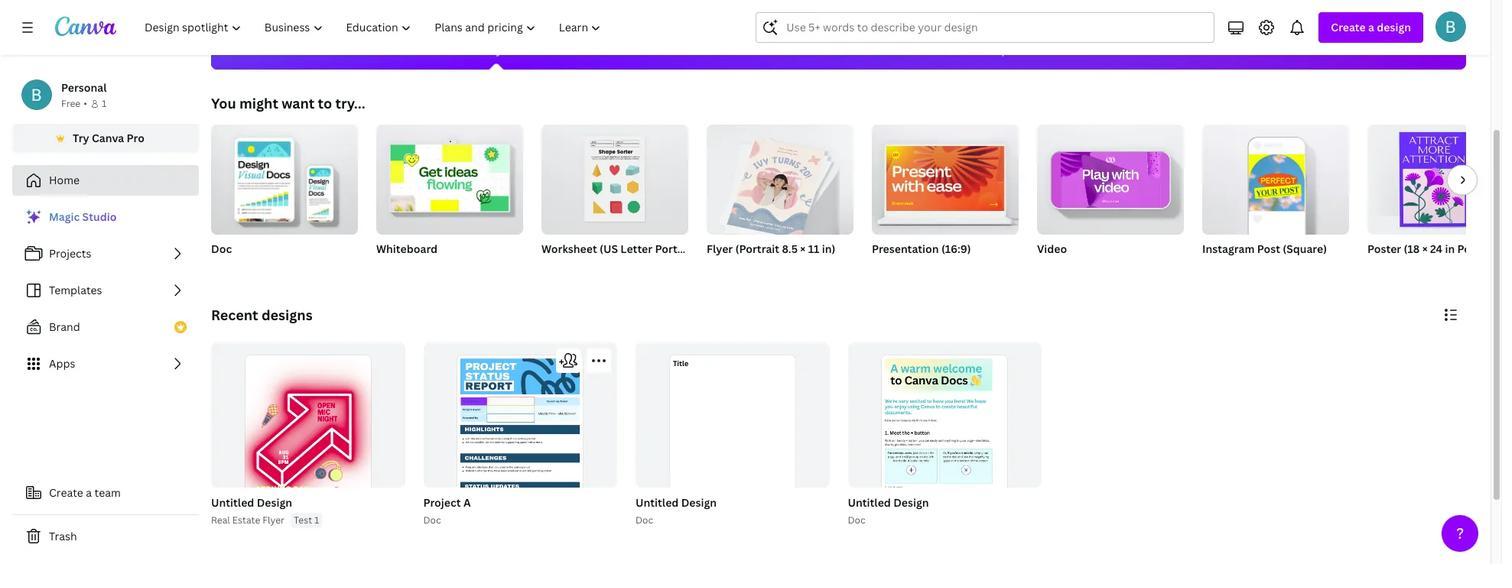 Task type: describe. For each thing, give the bounding box(es) containing it.
try canva pro button
[[12, 124, 199, 153]]

group for whiteboard
[[376, 119, 523, 235]]

a for team
[[86, 486, 92, 500]]

worksheet (us letter portrait) group
[[542, 119, 699, 276]]

try canva pro
[[73, 131, 145, 145]]

flyer inside group
[[707, 242, 733, 256]]

untitled inside button
[[211, 496, 254, 510]]

try...
[[335, 94, 365, 112]]

videos
[[909, 44, 939, 57]]

try
[[73, 131, 89, 145]]

print products
[[978, 44, 1042, 57]]

print
[[978, 44, 1000, 57]]

doc for 2nd the untitled design button
[[636, 514, 653, 527]]

3 untitled design button from the left
[[848, 494, 929, 513]]

create a design
[[1331, 20, 1411, 34]]

test 1 button
[[291, 513, 322, 529]]

media
[[839, 44, 867, 57]]

pro
[[127, 131, 145, 145]]

home link
[[12, 165, 199, 196]]

× inside the flyer (portrait 8.5 × 11 in) group
[[800, 242, 806, 256]]

in
[[1445, 242, 1455, 256]]

trash
[[49, 529, 77, 544]]

create a team button
[[12, 478, 199, 509]]

list containing magic studio
[[12, 202, 199, 379]]

you
[[211, 94, 236, 112]]

project a button
[[423, 494, 471, 513]]

(us
[[600, 242, 618, 256]]

2 design from the left
[[681, 496, 717, 510]]

worksheet
[[542, 242, 597, 256]]

presentations
[[722, 44, 784, 57]]

docs
[[570, 44, 593, 57]]

for you button
[[478, 0, 514, 70]]

whiteboard
[[376, 242, 438, 256]]

letter
[[621, 242, 653, 256]]

project a doc
[[423, 496, 471, 527]]

you might want to try...
[[211, 94, 365, 112]]

project
[[423, 496, 461, 510]]

you
[[496, 44, 513, 57]]

2 portrait) from the left
[[1458, 242, 1502, 256]]

1 portrait) from the left
[[655, 242, 699, 256]]

Search search field
[[787, 13, 1184, 42]]

magic
[[49, 210, 80, 224]]

0 vertical spatial 1
[[102, 97, 107, 110]]

apps
[[49, 356, 75, 371]]

untitled for 2nd the untitled design button
[[636, 496, 679, 510]]

for you
[[479, 44, 513, 57]]

top level navigation element
[[135, 12, 615, 43]]

magic studio
[[49, 210, 117, 224]]

1 vertical spatial flyer
[[263, 514, 285, 527]]

a
[[463, 496, 471, 510]]

× inside poster (18 × 24 in portrait) group
[[1422, 242, 1428, 256]]

for
[[479, 44, 494, 57]]

free
[[61, 97, 81, 110]]

group for doc
[[211, 119, 358, 235]]

more button
[[1163, 0, 1200, 70]]

projects
[[49, 246, 91, 261]]

doc for first the untitled design button from right
[[848, 514, 866, 527]]

create a design button
[[1319, 12, 1423, 43]]

might
[[239, 94, 278, 112]]

group for instagram post (square)
[[1202, 119, 1349, 235]]

doc for project a button
[[423, 514, 441, 527]]

in)
[[822, 242, 836, 256]]

(square)
[[1283, 242, 1327, 256]]

24
[[1430, 242, 1443, 256]]

more
[[1170, 44, 1193, 57]]

recent designs
[[211, 306, 313, 324]]

instagram post (square) group
[[1202, 119, 1349, 276]]

home
[[49, 173, 80, 187]]

doc inside group
[[211, 242, 232, 256]]

presentations button
[[722, 0, 784, 70]]

untitled design
[[211, 496, 292, 510]]

canva
[[92, 131, 124, 145]]

social media button
[[810, 0, 867, 70]]

brand
[[49, 320, 80, 334]]

1 untitled design button from the left
[[211, 494, 292, 513]]

design
[[1377, 20, 1411, 34]]

11
[[808, 242, 820, 256]]

•
[[84, 97, 87, 110]]

brad klo image
[[1436, 11, 1466, 42]]



Task type: vqa. For each thing, say whether or not it's contained in the screenshot.
"in" inside create, publish, and earn from their designs in Canva
no



Task type: locate. For each thing, give the bounding box(es) containing it.
1 untitled design doc from the left
[[636, 496, 717, 527]]

None search field
[[756, 12, 1215, 43]]

test 1
[[294, 514, 319, 527]]

1 horizontal spatial untitled
[[636, 496, 679, 510]]

list
[[12, 202, 199, 379]]

poster
[[1368, 242, 1401, 256]]

untitled design doc
[[636, 496, 717, 527], [848, 496, 929, 527]]

video
[[1037, 242, 1067, 256]]

1 vertical spatial a
[[86, 486, 92, 500]]

2 horizontal spatial design
[[893, 496, 929, 510]]

trash link
[[12, 522, 199, 552]]

create for create a team
[[49, 486, 83, 500]]

0 horizontal spatial create
[[49, 486, 83, 500]]

websites button
[[1075, 0, 1116, 70]]

group for worksheet (us letter portrait)
[[542, 119, 688, 235]]

1 horizontal spatial portrait)
[[1458, 242, 1502, 256]]

projects link
[[12, 239, 199, 269]]

0 horizontal spatial ×
[[800, 242, 806, 256]]

8.5
[[782, 242, 798, 256]]

flyer (portrait 8.5 × 11 in) group
[[707, 119, 854, 276]]

× left 24
[[1422, 242, 1428, 256]]

create a team
[[49, 486, 121, 500]]

free •
[[61, 97, 87, 110]]

untitled design button
[[211, 494, 292, 513], [636, 494, 717, 513], [848, 494, 929, 513]]

team
[[94, 486, 121, 500]]

poster (18 × 24 in portrait) group
[[1368, 125, 1502, 276]]

real estate flyer
[[211, 514, 285, 527]]

2 untitled design button from the left
[[636, 494, 717, 513]]

0 horizontal spatial a
[[86, 486, 92, 500]]

group inside worksheet (us letter portrait) group
[[542, 119, 688, 235]]

test
[[294, 514, 312, 527]]

untitled
[[211, 496, 254, 510], [636, 496, 679, 510], [848, 496, 891, 510]]

flyer right estate
[[263, 514, 285, 527]]

products
[[1002, 44, 1042, 57]]

(16:9)
[[941, 242, 971, 256]]

poster (18 × 24 in portrait)
[[1368, 242, 1502, 256]]

group for presentation (16:9)
[[872, 119, 1019, 235]]

flyer (portrait 8.5 × 11 in)
[[707, 242, 836, 256]]

(portrait
[[735, 242, 780, 256]]

2 × from the left
[[1422, 242, 1428, 256]]

1 right •
[[102, 97, 107, 110]]

0 vertical spatial flyer
[[707, 242, 733, 256]]

whiteboards button
[[639, 0, 696, 70]]

instagram
[[1202, 242, 1255, 256]]

1 horizontal spatial untitled design doc
[[848, 496, 929, 527]]

design
[[257, 496, 292, 510], [681, 496, 717, 510], [893, 496, 929, 510]]

personal
[[61, 80, 107, 95]]

1 horizontal spatial create
[[1331, 20, 1366, 34]]

untitled for first the untitled design button from right
[[848, 496, 891, 510]]

video group
[[1037, 119, 1184, 276]]

1 horizontal spatial 1
[[314, 514, 319, 527]]

portrait) right letter
[[655, 242, 699, 256]]

create left design
[[1331, 20, 1366, 34]]

1 horizontal spatial ×
[[1422, 242, 1428, 256]]

group for flyer (portrait 8.5 × 11 in)
[[707, 119, 854, 240]]

group for poster (18 × 24 in portrait)
[[1368, 125, 1502, 235]]

1 right test
[[314, 514, 319, 527]]

0 horizontal spatial 1
[[102, 97, 107, 110]]

3 untitled from the left
[[848, 496, 891, 510]]

(18
[[1404, 242, 1420, 256]]

flyer left the (portrait
[[707, 242, 733, 256]]

flyer
[[707, 242, 733, 256], [263, 514, 285, 527]]

presentation
[[872, 242, 939, 256]]

0 horizontal spatial portrait)
[[655, 242, 699, 256]]

templates
[[49, 283, 102, 298]]

0 vertical spatial create
[[1331, 20, 1366, 34]]

2 untitled design doc from the left
[[848, 496, 929, 527]]

a for design
[[1368, 20, 1374, 34]]

whiteboard group
[[376, 119, 523, 276]]

× left 11
[[800, 242, 806, 256]]

1
[[102, 97, 107, 110], [314, 514, 319, 527]]

worksheet (us letter portrait)
[[542, 242, 699, 256]]

1 untitled from the left
[[211, 496, 254, 510]]

studio
[[82, 210, 117, 224]]

apps link
[[12, 349, 199, 379]]

doc group
[[211, 119, 358, 276]]

0 horizontal spatial flyer
[[263, 514, 285, 527]]

1 inside test 1 button
[[314, 514, 319, 527]]

1 horizontal spatial a
[[1368, 20, 1374, 34]]

videos button
[[906, 0, 943, 70]]

create inside "button"
[[49, 486, 83, 500]]

brand link
[[12, 312, 199, 343]]

0 horizontal spatial design
[[257, 496, 292, 510]]

2 horizontal spatial untitled
[[848, 496, 891, 510]]

presentation (16:9)
[[872, 242, 971, 256]]

0 horizontal spatial untitled
[[211, 496, 254, 510]]

1 design from the left
[[257, 496, 292, 510]]

a inside create a team "button"
[[86, 486, 92, 500]]

magic studio link
[[12, 202, 199, 233]]

real
[[211, 514, 230, 527]]

estate
[[232, 514, 260, 527]]

social
[[810, 44, 837, 57]]

doc
[[211, 242, 232, 256], [423, 514, 441, 527], [636, 514, 653, 527], [848, 514, 866, 527]]

1 horizontal spatial design
[[681, 496, 717, 510]]

to
[[318, 94, 332, 112]]

websites
[[1075, 44, 1116, 57]]

2 horizontal spatial untitled design button
[[848, 494, 929, 513]]

create
[[1331, 20, 1366, 34], [49, 486, 83, 500]]

1 horizontal spatial untitled design button
[[636, 494, 717, 513]]

0 horizontal spatial untitled design doc
[[636, 496, 717, 527]]

recent
[[211, 306, 258, 324]]

create for create a design
[[1331, 20, 1366, 34]]

print products button
[[978, 0, 1042, 70]]

presentation (16:9) group
[[872, 119, 1019, 276]]

a
[[1368, 20, 1374, 34], [86, 486, 92, 500]]

0 vertical spatial a
[[1368, 20, 1374, 34]]

doc inside project a doc
[[423, 514, 441, 527]]

whiteboards
[[639, 44, 696, 57]]

templates link
[[12, 275, 199, 306]]

1 vertical spatial 1
[[314, 514, 319, 527]]

post
[[1257, 242, 1280, 256]]

designs
[[262, 306, 313, 324]]

a left design
[[1368, 20, 1374, 34]]

1 horizontal spatial flyer
[[707, 242, 733, 256]]

social media
[[810, 44, 867, 57]]

×
[[800, 242, 806, 256], [1422, 242, 1428, 256]]

want
[[282, 94, 315, 112]]

2 untitled from the left
[[636, 496, 679, 510]]

0 horizontal spatial untitled design button
[[211, 494, 292, 513]]

create left team at bottom
[[49, 486, 83, 500]]

a left team at bottom
[[86, 486, 92, 500]]

1 × from the left
[[800, 242, 806, 256]]

portrait) right "in" at the top
[[1458, 242, 1502, 256]]

docs button
[[563, 0, 600, 70]]

group
[[211, 119, 358, 235], [376, 119, 523, 235], [542, 119, 688, 235], [707, 119, 854, 240], [872, 119, 1019, 235], [1037, 119, 1184, 235], [1202, 119, 1349, 235], [1368, 125, 1502, 235]]

1 vertical spatial create
[[49, 486, 83, 500]]

instagram post (square)
[[1202, 242, 1327, 256]]

create inside dropdown button
[[1331, 20, 1366, 34]]

a inside create a design dropdown button
[[1368, 20, 1374, 34]]

3 design from the left
[[893, 496, 929, 510]]



